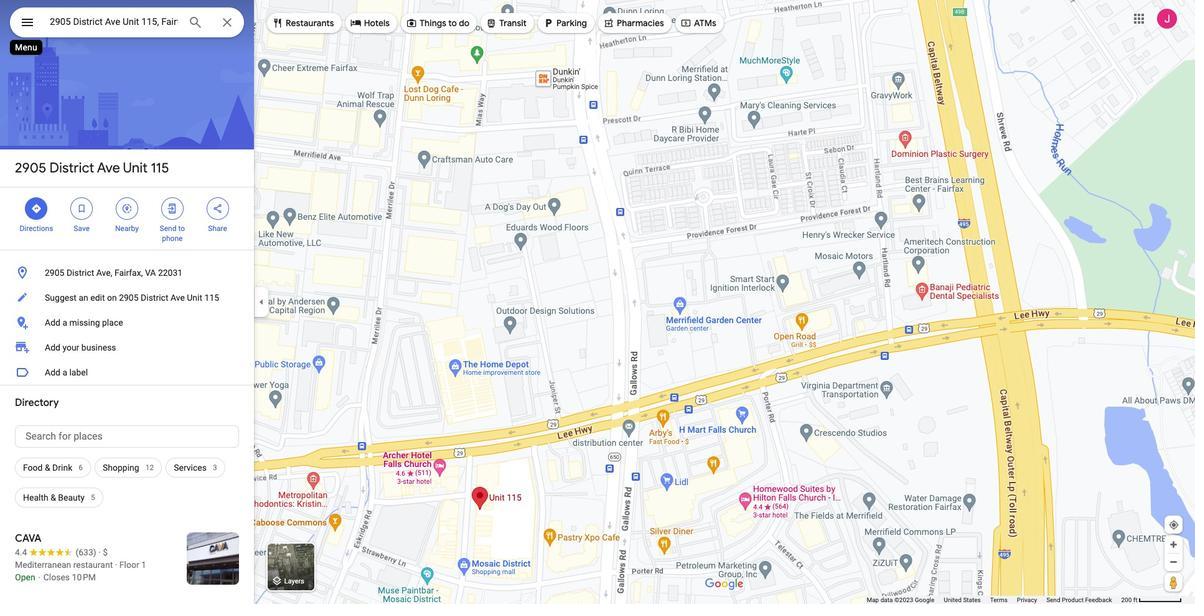 Task type: describe. For each thing, give the bounding box(es) containing it.
share
[[208, 224, 227, 233]]

show street view coverage image
[[1165, 573, 1183, 592]]

directions
[[20, 224, 53, 233]]

mediterranean
[[15, 560, 71, 570]]

nearby
[[115, 224, 139, 233]]

layers
[[284, 578, 305, 586]]

actions for 2905 district ave unit 115 region
[[0, 187, 254, 250]]

ave inside suggest an edit on 2905 district ave unit 115 button
[[171, 293, 185, 303]]

 pharmacies
[[604, 16, 665, 30]]

2905 District Ave Unit 115, Fairfax, VA 22031 field
[[10, 7, 244, 37]]

 restaurants
[[272, 16, 334, 30]]

health & beauty 5
[[23, 493, 95, 503]]

map data ©2023 google
[[867, 597, 935, 604]]

 search field
[[10, 7, 244, 40]]

terms
[[991, 597, 1008, 604]]

suggest an edit on 2905 district ave unit 115
[[45, 293, 219, 303]]

& for beauty
[[51, 493, 56, 503]]

 atms
[[681, 16, 717, 30]]

a for label
[[63, 368, 67, 377]]

suggest
[[45, 293, 77, 303]]

drink
[[52, 463, 72, 473]]

services 3
[[174, 463, 217, 473]]

united states button
[[944, 596, 982, 604]]

phone
[[162, 234, 183, 243]]

google account: james peterson  
(james.peterson1902@gmail.com) image
[[1158, 8, 1178, 28]]

add your business link
[[0, 335, 254, 360]]

on
[[107, 293, 117, 303]]

ave,
[[96, 268, 112, 278]]

send product feedback
[[1047, 597, 1113, 604]]

things
[[420, 17, 447, 29]]

ft
[[1134, 597, 1138, 604]]

feedback
[[1086, 597, 1113, 604]]

unit inside button
[[187, 293, 202, 303]]


[[681, 16, 692, 30]]


[[76, 202, 87, 216]]


[[31, 202, 42, 216]]

food
[[23, 463, 43, 473]]

& for drink
[[45, 463, 50, 473]]

· $
[[99, 548, 108, 557]]

12
[[146, 463, 154, 472]]

shopping
[[103, 463, 139, 473]]

0 vertical spatial ·
[[99, 548, 101, 557]]

 parking
[[543, 16, 587, 30]]

none field inside '2905 district ave unit 115, fairfax, va 22031' 'field'
[[50, 14, 178, 29]]

send for send product feedback
[[1047, 597, 1061, 604]]

privacy button
[[1018, 596, 1038, 604]]

services
[[174, 463, 207, 473]]

district for ave
[[50, 159, 94, 177]]

united
[[944, 597, 962, 604]]

your
[[63, 343, 79, 353]]

2905 for 2905 district ave, fairfax, va 22031
[[45, 268, 64, 278]]

200 ft
[[1122, 597, 1138, 604]]

directory
[[15, 397, 59, 409]]

115 inside button
[[205, 293, 219, 303]]

business
[[81, 343, 116, 353]]

⋅
[[37, 572, 41, 582]]

transit
[[500, 17, 527, 29]]

22031
[[158, 268, 183, 278]]

send for send to phone
[[160, 224, 177, 233]]

(633)
[[76, 548, 96, 557]]

terms button
[[991, 596, 1008, 604]]

district for ave,
[[67, 268, 94, 278]]


[[543, 16, 554, 30]]

states
[[964, 597, 982, 604]]


[[20, 14, 35, 31]]


[[121, 202, 133, 216]]

add for add a missing place
[[45, 318, 60, 328]]

add a label
[[45, 368, 88, 377]]

atms
[[694, 17, 717, 29]]

2905 inside button
[[119, 293, 139, 303]]

shopping 12
[[103, 463, 154, 473]]

a for missing
[[63, 318, 67, 328]]

add for add your business
[[45, 343, 60, 353]]


[[167, 202, 178, 216]]

4.4 stars 633 reviews image
[[15, 546, 96, 559]]

beauty
[[58, 493, 85, 503]]


[[272, 16, 283, 30]]

save
[[74, 224, 90, 233]]

zoom in image
[[1170, 540, 1179, 549]]

google maps element
[[0, 0, 1196, 604]]

2905 district ave, fairfax, va 22031 button
[[0, 260, 254, 285]]

add a missing place button
[[0, 310, 254, 335]]

price: inexpensive image
[[103, 548, 108, 557]]



Task type: vqa. For each thing, say whether or not it's contained in the screenshot.
"2 Hr 15 Min Den – Las"
no



Task type: locate. For each thing, give the bounding box(es) containing it.
send up phone on the left top of the page
[[160, 224, 177, 233]]

product
[[1063, 597, 1084, 604]]

send inside send to phone
[[160, 224, 177, 233]]

edit
[[90, 293, 105, 303]]

0 vertical spatial &
[[45, 463, 50, 473]]

district up 
[[50, 159, 94, 177]]

suggest an edit on 2905 district ave unit 115 button
[[0, 285, 254, 310]]

2905 district ave unit 115 main content
[[0, 0, 254, 604]]

1 add from the top
[[45, 318, 60, 328]]

1 vertical spatial 2905
[[45, 268, 64, 278]]

a left missing at the left of the page
[[63, 318, 67, 328]]

footer
[[867, 596, 1122, 604]]

3 add from the top
[[45, 368, 60, 377]]

add left 'your'
[[45, 343, 60, 353]]

©2023
[[895, 597, 914, 604]]

2905 inside button
[[45, 268, 64, 278]]

mediterranean restaurant · floor 1 open ⋅ closes 10 pm
[[15, 560, 146, 582]]

0 horizontal spatial &
[[45, 463, 50, 473]]

 button
[[10, 7, 45, 40]]

district
[[50, 159, 94, 177], [67, 268, 94, 278], [141, 293, 168, 303]]

2 vertical spatial add
[[45, 368, 60, 377]]

1 vertical spatial add
[[45, 343, 60, 353]]

send inside button
[[1047, 597, 1061, 604]]

3
[[213, 463, 217, 472]]

a inside 'button'
[[63, 318, 67, 328]]

· left floor
[[115, 560, 117, 570]]

0 vertical spatial send
[[160, 224, 177, 233]]

0 horizontal spatial ave
[[97, 159, 120, 177]]

ave
[[97, 159, 120, 177], [171, 293, 185, 303]]

closes
[[43, 572, 70, 582]]

 transit
[[486, 16, 527, 30]]

· inside the mediterranean restaurant · floor 1 open ⋅ closes 10 pm
[[115, 560, 117, 570]]

0 horizontal spatial send
[[160, 224, 177, 233]]

1 horizontal spatial unit
[[187, 293, 202, 303]]

to inside the  things to do
[[449, 17, 457, 29]]

send to phone
[[160, 224, 185, 243]]

map
[[867, 597, 880, 604]]

footer inside google maps element
[[867, 596, 1122, 604]]

a
[[63, 318, 67, 328], [63, 368, 67, 377]]

115
[[151, 159, 169, 177], [205, 293, 219, 303]]


[[604, 16, 615, 30]]

0 horizontal spatial 115
[[151, 159, 169, 177]]

1 horizontal spatial send
[[1047, 597, 1061, 604]]

200
[[1122, 597, 1133, 604]]

footer containing map data ©2023 google
[[867, 596, 1122, 604]]

2905 for 2905 district ave unit 115
[[15, 159, 46, 177]]

send
[[160, 224, 177, 233], [1047, 597, 1061, 604]]

1 vertical spatial ·
[[115, 560, 117, 570]]

unit
[[123, 159, 148, 177], [187, 293, 202, 303]]

open
[[15, 572, 35, 582]]

zoom out image
[[1170, 557, 1179, 567]]

add
[[45, 318, 60, 328], [45, 343, 60, 353], [45, 368, 60, 377]]

an
[[79, 293, 88, 303]]

0 horizontal spatial ·
[[99, 548, 101, 557]]

&
[[45, 463, 50, 473], [51, 493, 56, 503]]

1 vertical spatial unit
[[187, 293, 202, 303]]

district inside button
[[141, 293, 168, 303]]

show your location image
[[1169, 519, 1180, 531]]

2 add from the top
[[45, 343, 60, 353]]


[[212, 202, 223, 216]]

health
[[23, 493, 48, 503]]

1 vertical spatial send
[[1047, 597, 1061, 604]]

1 horizontal spatial ·
[[115, 560, 117, 570]]

parking
[[557, 17, 587, 29]]

2 vertical spatial district
[[141, 293, 168, 303]]

va
[[145, 268, 156, 278]]

2 a from the top
[[63, 368, 67, 377]]

5
[[91, 493, 95, 502]]

ave up actions for 2905 district ave unit 115 region at left
[[97, 159, 120, 177]]

0 horizontal spatial unit
[[123, 159, 148, 177]]

1 vertical spatial to
[[178, 224, 185, 233]]

0 horizontal spatial to
[[178, 224, 185, 233]]

4.4
[[15, 548, 27, 557]]

None field
[[50, 14, 178, 29]]

None text field
[[15, 425, 239, 448]]

united states
[[944, 597, 982, 604]]

& right the health
[[51, 493, 56, 503]]

missing
[[69, 318, 100, 328]]

data
[[881, 597, 893, 604]]

1 horizontal spatial 115
[[205, 293, 219, 303]]

1 vertical spatial a
[[63, 368, 67, 377]]

privacy
[[1018, 597, 1038, 604]]

floor
[[119, 560, 139, 570]]

add inside 'button'
[[45, 318, 60, 328]]

send product feedback button
[[1047, 596, 1113, 604]]

pharmacies
[[617, 17, 665, 29]]

add a label button
[[0, 360, 254, 385]]

115 left the collapse side panel icon
[[205, 293, 219, 303]]

0 vertical spatial to
[[449, 17, 457, 29]]

send left the product
[[1047, 597, 1061, 604]]

0 vertical spatial unit
[[123, 159, 148, 177]]

0 vertical spatial 2905
[[15, 159, 46, 177]]

add a missing place
[[45, 318, 123, 328]]

ave down the 22031
[[171, 293, 185, 303]]

add inside button
[[45, 368, 60, 377]]

& right 'food'
[[45, 463, 50, 473]]

restaurants
[[286, 17, 334, 29]]

1 horizontal spatial &
[[51, 493, 56, 503]]

a inside button
[[63, 368, 67, 377]]

add for add a label
[[45, 368, 60, 377]]

to up phone on the left top of the page
[[178, 224, 185, 233]]

0 vertical spatial 115
[[151, 159, 169, 177]]

food & drink 6
[[23, 463, 83, 473]]

0 vertical spatial district
[[50, 159, 94, 177]]

2 vertical spatial 2905
[[119, 293, 139, 303]]

2905 up 
[[15, 159, 46, 177]]

add left label at the left of the page
[[45, 368, 60, 377]]

2905 up "suggest"
[[45, 268, 64, 278]]

1 vertical spatial 115
[[205, 293, 219, 303]]

·
[[99, 548, 101, 557], [115, 560, 117, 570]]

6
[[79, 463, 83, 472]]

0 vertical spatial add
[[45, 318, 60, 328]]

1 horizontal spatial ave
[[171, 293, 185, 303]]

1 vertical spatial ave
[[171, 293, 185, 303]]

2905
[[15, 159, 46, 177], [45, 268, 64, 278], [119, 293, 139, 303]]

to
[[449, 17, 457, 29], [178, 224, 185, 233]]

1 vertical spatial &
[[51, 493, 56, 503]]

0 vertical spatial ave
[[97, 159, 120, 177]]

district left ave,
[[67, 268, 94, 278]]

115 up 
[[151, 159, 169, 177]]


[[350, 16, 362, 30]]

2905 right on
[[119, 293, 139, 303]]

 hotels
[[350, 16, 390, 30]]

to inside send to phone
[[178, 224, 185, 233]]


[[486, 16, 497, 30]]

collapse side panel image
[[255, 295, 268, 309]]

do
[[459, 17, 470, 29]]

 things to do
[[406, 16, 470, 30]]

to left do
[[449, 17, 457, 29]]

label
[[69, 368, 88, 377]]

district down va
[[141, 293, 168, 303]]

restaurant
[[73, 560, 113, 570]]

2905 district ave, fairfax, va 22031
[[45, 268, 183, 278]]

district inside button
[[67, 268, 94, 278]]


[[406, 16, 417, 30]]

0 vertical spatial a
[[63, 318, 67, 328]]

place
[[102, 318, 123, 328]]

hotels
[[364, 17, 390, 29]]

none text field inside 2905 district ave unit 115 main content
[[15, 425, 239, 448]]

fairfax,
[[115, 268, 143, 278]]

200 ft button
[[1122, 597, 1183, 604]]

add your business
[[45, 343, 116, 353]]

2905 district ave unit 115
[[15, 159, 169, 177]]

1 vertical spatial district
[[67, 268, 94, 278]]

1 horizontal spatial to
[[449, 17, 457, 29]]

add down "suggest"
[[45, 318, 60, 328]]

google
[[915, 597, 935, 604]]

· left 'price: inexpensive' "image"
[[99, 548, 101, 557]]

1 a from the top
[[63, 318, 67, 328]]

cava
[[15, 533, 41, 545]]

a left label at the left of the page
[[63, 368, 67, 377]]



